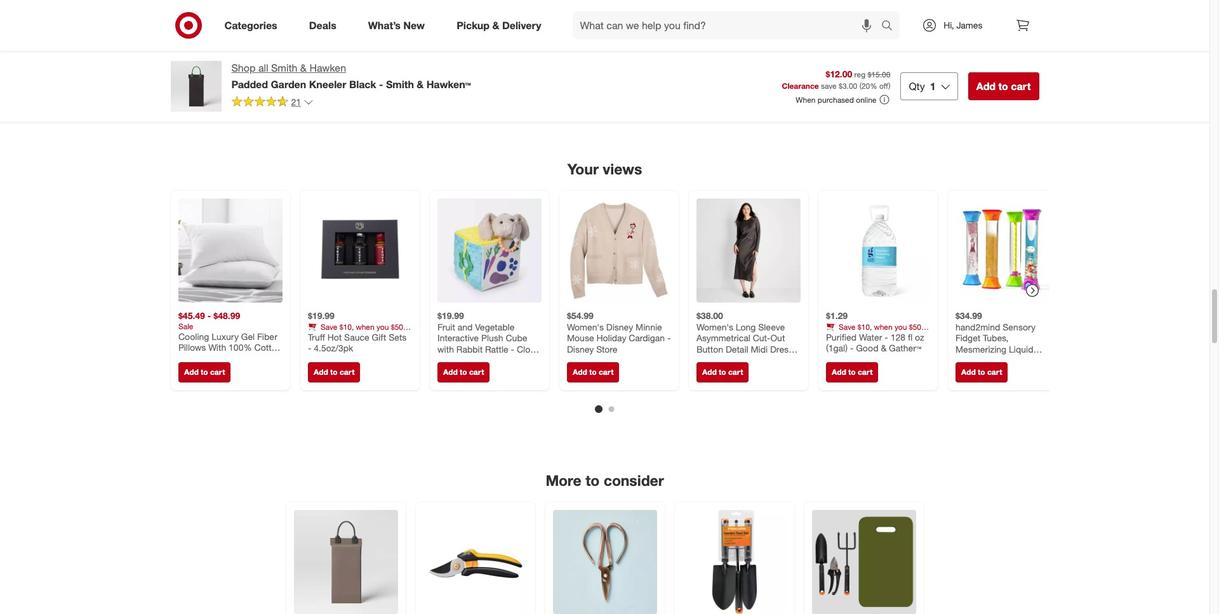 Task type: locate. For each thing, give the bounding box(es) containing it.
& up 4.5oz/3pk
[[336, 332, 341, 341]]

0 horizontal spatial $50
[[391, 322, 403, 332]]

1 beverage from the left
[[343, 332, 375, 341]]

0 horizontal spatial beverage
[[343, 332, 375, 341]]

add to cart
[[977, 80, 1031, 93], [184, 368, 225, 377], [313, 368, 354, 377], [443, 368, 484, 377], [573, 368, 613, 377], [702, 368, 743, 377], [832, 368, 872, 377], [961, 368, 1002, 377]]

1 vertical spatial fidget
[[955, 366, 980, 377]]

beverage for -
[[861, 332, 893, 341]]

padded
[[231, 78, 268, 91]]

add down (1gal)
[[832, 368, 846, 377]]

- left 128
[[885, 332, 888, 342]]

$19.99 up truff
[[308, 310, 334, 321]]

1 horizontal spatial smith
[[386, 78, 414, 91]]

add to cart for purified water - 128 fl oz (1gal) - good & gather™
[[832, 368, 872, 377]]

$15.00
[[868, 70, 891, 79]]

$45.49 - $48.99 sale cooling luxury gel fiber pillows with 100% cotton cover (set of 2) - becky cameron
[[178, 310, 281, 375]]

pillows
[[178, 342, 206, 353]]

on up (1gal)
[[826, 332, 835, 341]]

add to cart button for cooling luxury gel fiber pillows with 100% cotton cover (set of 2) - becky cameron
[[178, 362, 230, 383]]

2 you from the left
[[895, 322, 907, 332]]

water
[[859, 332, 882, 342]]

1 vertical spatial smith
[[386, 78, 414, 91]]

with inside $19.99 fruit and vegetable interactive plush cube with rabbit rattle - cloud island™
[[437, 344, 454, 355]]

when up good on the bottom
[[874, 322, 892, 332]]

smith up garden
[[271, 62, 297, 74]]

fiskars p341 bypass pruner image
[[423, 510, 527, 614]]

women's for $38.00
[[696, 322, 733, 332]]

james
[[957, 20, 983, 30]]

and
[[457, 322, 472, 332]]

when purchased online
[[796, 95, 877, 105]]

1 horizontal spatial $10,
[[857, 322, 872, 332]]

2 $10, from the left
[[857, 322, 872, 332]]

$50
[[391, 322, 403, 332], [909, 322, 921, 332]]

on
[[308, 332, 316, 341], [826, 332, 835, 341]]

interactive
[[437, 333, 479, 343]]

sensory up toys,
[[986, 355, 1018, 366]]

gift
[[372, 332, 386, 342]]

$50 for fl
[[909, 322, 921, 332]]

cover
[[178, 353, 202, 364]]

beverage for sauce
[[343, 332, 375, 341]]

sauce
[[344, 332, 369, 342]]

women's for $54.99
[[567, 322, 604, 332]]

1 horizontal spatial with
[[770, 355, 787, 366]]

vegetable
[[475, 322, 514, 332]]

women's up mouse
[[567, 322, 604, 332]]

0 horizontal spatial with
[[437, 344, 454, 355]]

2 food from the left
[[837, 332, 852, 341]]

add for women's long sleeve asymmetrical cut-out button detail midi dress - future collective™ with reese blutstein dark gray
[[702, 368, 717, 377]]

%
[[870, 82, 877, 91]]

2 save $10, when you $50 on food & beverage from the left
[[826, 322, 921, 341]]

0 horizontal spatial save $10, when you $50 on food & beverage
[[308, 322, 403, 341]]

rabbit
[[456, 344, 482, 355]]

you for 128
[[895, 322, 907, 332]]

$19.99 for $19.99 fruit and vegetable interactive plush cube with rabbit rattle - cloud island™
[[437, 310, 464, 321]]

$12.00
[[826, 68, 852, 79]]

all
[[258, 62, 268, 74]]

women's long sleeve asymmetrical cut-out button detail midi dress - future collective™ with reese blutstein dark gray image
[[696, 199, 800, 303]]

save for $19.99
[[320, 322, 337, 332]]

0 vertical spatial fidget
[[955, 333, 980, 343]]

(1gal)
[[826, 343, 847, 354]]

& inside "purified water - 128 fl oz (1gal) - good & gather™"
[[881, 343, 886, 354]]

hot
[[327, 332, 341, 342]]

0 horizontal spatial when
[[356, 322, 374, 332]]

add to cart for fruit and vegetable interactive plush cube with rabbit rattle - cloud island™
[[443, 368, 484, 377]]

qty
[[909, 80, 925, 93]]

add to cart for women's long sleeve asymmetrical cut-out button detail midi dress - future collective™ with reese blutstein dark gray
[[702, 368, 743, 377]]

your views
[[568, 160, 642, 178]]

0 horizontal spatial on
[[308, 332, 316, 341]]

add to cart button for truff hot sauce gift sets - 4.5oz/3pk
[[308, 362, 360, 383]]

save $10, when you $50 on food & beverage up good on the bottom
[[826, 322, 921, 341]]

1 horizontal spatial $50
[[909, 322, 921, 332]]

food
[[318, 332, 334, 341], [837, 332, 852, 341]]

smith right black
[[386, 78, 414, 91]]

hi,
[[944, 20, 954, 30]]

1 horizontal spatial you
[[895, 322, 907, 332]]

add down 4.5oz/3pk
[[313, 368, 328, 377]]

2 save from the left
[[839, 322, 855, 332]]

add for truff hot sauce gift sets - 4.5oz/3pk
[[313, 368, 328, 377]]

add to cart button
[[968, 72, 1039, 100], [178, 362, 230, 383], [308, 362, 360, 383], [437, 362, 490, 383], [567, 362, 619, 383], [696, 362, 749, 383], [826, 362, 878, 383], [955, 362, 1008, 383]]

shop all smith & hawken padded garden kneeler black - smith & hawken™
[[231, 62, 471, 91]]

$10,
[[339, 322, 354, 332], [857, 322, 872, 332]]

to for hand2mind sensory fidget tubes, mesmerizing liquid motion sensory bottles, fidget toys, ages 3+
[[978, 368, 985, 377]]

sets
[[388, 332, 406, 342]]

beverage
[[343, 332, 375, 341], [861, 332, 893, 341]]

add to cart for women's disney minnie mouse holiday cardigan - disney store
[[573, 368, 613, 377]]

save down $1.29
[[839, 322, 855, 332]]

1 $50 from the left
[[391, 322, 403, 332]]

&
[[492, 19, 499, 31], [300, 62, 307, 74], [417, 78, 424, 91], [336, 332, 341, 341], [854, 332, 859, 341], [881, 343, 886, 354]]

tubes,
[[983, 333, 1008, 343]]

fidget down hand2mind
[[955, 333, 980, 343]]

when
[[356, 322, 374, 332], [874, 322, 892, 332]]

truff hot sauce gift sets - 4.5oz/3pk image
[[308, 199, 412, 303]]

- inside $38.00 women's long sleeve asymmetrical cut-out button detail midi dress - future collective™ with reese blutstein dark gray
[[795, 344, 799, 355]]

add down motion
[[961, 368, 976, 377]]

deals
[[309, 19, 336, 31]]

0 horizontal spatial food
[[318, 332, 334, 341]]

1 horizontal spatial save $10, when you $50 on food & beverage
[[826, 322, 921, 341]]

$10, up 4.5oz/3pk
[[339, 322, 354, 332]]

disney up holiday
[[606, 322, 633, 332]]

food up (1gal)
[[837, 332, 852, 341]]

add down mouse
[[573, 368, 587, 377]]

$12.00 reg $15.00 clearance save $ 3.00 ( 20 % off )
[[782, 68, 891, 91]]

- down cube
[[511, 344, 514, 355]]

0 horizontal spatial save
[[320, 322, 337, 332]]

women's inside $54.99 women's disney minnie mouse holiday cardigan - disney store
[[567, 322, 604, 332]]

image of padded garden kneeler black - smith & hawken™ image
[[171, 61, 221, 112]]

- right black
[[379, 78, 383, 91]]

kneeler
[[309, 78, 346, 91]]

$19.99 fruit and vegetable interactive plush cube with rabbit rattle - cloud island™
[[437, 310, 540, 366]]

$50 right gift
[[391, 322, 403, 332]]

2 when from the left
[[874, 322, 892, 332]]

1 food from the left
[[318, 332, 334, 341]]

1 $10, from the left
[[339, 322, 354, 332]]

cameron
[[178, 364, 215, 375]]

- right cardigan
[[667, 333, 671, 343]]

$19.99 inside $19.99 fruit and vegetable interactive plush cube with rabbit rattle - cloud island™
[[437, 310, 464, 321]]

to
[[999, 80, 1008, 93], [200, 368, 208, 377], [330, 368, 337, 377], [460, 368, 467, 377], [589, 368, 596, 377], [719, 368, 726, 377], [848, 368, 856, 377], [978, 368, 985, 377], [586, 472, 600, 489]]

$38.00
[[696, 310, 723, 321]]

0 horizontal spatial you
[[376, 322, 389, 332]]

you right sauce
[[376, 322, 389, 332]]

cart
[[1011, 80, 1031, 93], [210, 368, 225, 377], [339, 368, 354, 377], [469, 368, 484, 377], [599, 368, 613, 377], [728, 368, 743, 377], [858, 368, 872, 377], [987, 368, 1002, 377]]

reese
[[696, 366, 721, 377]]

0 vertical spatial disney
[[606, 322, 633, 332]]

1 $19.99 from the left
[[308, 310, 334, 321]]

new
[[403, 19, 425, 31]]

0 horizontal spatial disney
[[567, 344, 594, 355]]

fruit and vegetable interactive plush cube with rabbit rattle - cloud island™ image
[[437, 199, 541, 303]]

fidget down motion
[[955, 366, 980, 377]]

1 on from the left
[[308, 332, 316, 341]]

$34.99 hand2mind sensory fidget tubes, mesmerizing liquid motion sensory bottles, fidget toys, ages 3+
[[955, 310, 1051, 377]]

$19.99 up fruit
[[437, 310, 464, 321]]

$10, up good on the bottom
[[857, 322, 872, 332]]

purified water - 128 fl oz (1gal) - good & gather™ image
[[826, 199, 930, 303]]

1 horizontal spatial on
[[826, 332, 835, 341]]

sensory up liquid at right
[[1003, 322, 1035, 332]]

& up garden
[[300, 62, 307, 74]]

1 horizontal spatial save
[[839, 322, 855, 332]]

save up 4.5oz/3pk
[[320, 322, 337, 332]]

1 horizontal spatial $19.99
[[437, 310, 464, 321]]

1 you from the left
[[376, 322, 389, 332]]

0 horizontal spatial smith
[[271, 62, 297, 74]]

2 women's from the left
[[696, 322, 733, 332]]

add down cover
[[184, 368, 198, 377]]

cart for fruit and vegetable interactive plush cube with rabbit rattle - cloud island™
[[469, 368, 484, 377]]

padded garden kneeler gray - smith & hawken™ image
[[294, 510, 398, 614]]

128
[[890, 332, 905, 342]]

steel gardening shears dark copper - hearth & hand™ with magnolia image
[[553, 510, 657, 614]]

- right "dress"
[[795, 344, 799, 355]]

1 horizontal spatial beverage
[[861, 332, 893, 341]]

$19.99
[[308, 310, 334, 321], [437, 310, 464, 321]]

when right hot
[[356, 322, 374, 332]]

21 link
[[231, 96, 314, 110]]

- inside truff hot sauce gift sets - 4.5oz/3pk
[[308, 343, 311, 354]]

to for fruit and vegetable interactive plush cube with rabbit rattle - cloud island™
[[460, 368, 467, 377]]

blutstein
[[724, 366, 759, 377]]

beverage right hot
[[343, 332, 375, 341]]

1 horizontal spatial women's
[[696, 322, 733, 332]]

0 horizontal spatial women's
[[567, 322, 604, 332]]

you left fl
[[895, 322, 907, 332]]

hawken™
[[427, 78, 471, 91]]

$54.99 women's disney minnie mouse holiday cardigan - disney store
[[567, 310, 671, 355]]

2 fidget from the top
[[955, 366, 980, 377]]

with down "dress"
[[770, 355, 787, 366]]

save
[[320, 322, 337, 332], [839, 322, 855, 332]]

when for sauce
[[356, 322, 374, 332]]

0 vertical spatial smith
[[271, 62, 297, 74]]

food for truff
[[318, 332, 334, 341]]

add down future
[[702, 368, 717, 377]]

hand2mind sensory fidget tubes, mesmerizing liquid motion sensory bottles, fidget toys, ages 3+ image
[[955, 199, 1060, 303]]

1 save from the left
[[320, 322, 337, 332]]

food for purified
[[837, 332, 852, 341]]

2 on from the left
[[826, 332, 835, 341]]

to for women's long sleeve asymmetrical cut-out button detail midi dress - future collective™ with reese blutstein dark gray
[[719, 368, 726, 377]]

- inside $54.99 women's disney minnie mouse holiday cardigan - disney store
[[667, 333, 671, 343]]

cart for hand2mind sensory fidget tubes, mesmerizing liquid motion sensory bottles, fidget toys, ages 3+
[[987, 368, 1002, 377]]

to for cooling luxury gel fiber pillows with 100% cotton cover (set of 2) - becky cameron
[[200, 368, 208, 377]]

1 women's from the left
[[567, 322, 604, 332]]

fiskars 4-piece planting set image
[[812, 510, 916, 614]]

- right 2)
[[242, 353, 246, 364]]

out
[[770, 333, 785, 343]]

1 when from the left
[[356, 322, 374, 332]]

bottles,
[[1021, 355, 1051, 366]]

- inside $19.99 fruit and vegetable interactive plush cube with rabbit rattle - cloud island™
[[511, 344, 514, 355]]

women's
[[567, 322, 604, 332], [696, 322, 733, 332]]

- down truff
[[308, 343, 311, 354]]

add right 1
[[977, 80, 996, 93]]

holiday
[[596, 333, 626, 343]]

0 horizontal spatial $19.99
[[308, 310, 334, 321]]

you for gift
[[376, 322, 389, 332]]

with up island™
[[437, 344, 454, 355]]

on left hot
[[308, 332, 316, 341]]

1 save $10, when you $50 on food & beverage from the left
[[308, 322, 403, 341]]

beverage up good on the bottom
[[861, 332, 893, 341]]

disney down mouse
[[567, 344, 594, 355]]

2 beverage from the left
[[861, 332, 893, 341]]

2 $19.99 from the left
[[437, 310, 464, 321]]

add down island™
[[443, 368, 457, 377]]

save $10, when you $50 on food & beverage up 4.5oz/3pk
[[308, 322, 403, 341]]

1 horizontal spatial disney
[[606, 322, 633, 332]]

cut-
[[753, 333, 770, 343]]

add for purified water - 128 fl oz (1gal) - good & gather™
[[832, 368, 846, 377]]

0 horizontal spatial $10,
[[339, 322, 354, 332]]

cloud
[[517, 344, 540, 355]]

food up 4.5oz/3pk
[[318, 332, 334, 341]]

ages
[[1005, 366, 1025, 377]]

women's inside $38.00 women's long sleeve asymmetrical cut-out button detail midi dress - future collective™ with reese blutstein dark gray
[[696, 322, 733, 332]]

of
[[222, 353, 230, 364]]

1 horizontal spatial food
[[837, 332, 852, 341]]

$50 right 128
[[909, 322, 921, 332]]

& right good on the bottom
[[881, 343, 886, 354]]

women's down $38.00
[[696, 322, 733, 332]]

2 $50 from the left
[[909, 322, 921, 332]]

1 horizontal spatial when
[[874, 322, 892, 332]]

motion
[[955, 355, 983, 366]]

search button
[[876, 11, 906, 42]]

20
[[862, 82, 870, 91]]



Task type: describe. For each thing, give the bounding box(es) containing it.
& right pickup
[[492, 19, 499, 31]]

to for truff hot sauce gift sets - 4.5oz/3pk
[[330, 368, 337, 377]]

(set
[[204, 353, 220, 364]]

what's new
[[368, 19, 425, 31]]

$10, for hot
[[339, 322, 354, 332]]

save $10, when you $50 on food & beverage for sauce
[[308, 322, 403, 341]]

mesmerizing
[[955, 344, 1006, 355]]

when for -
[[874, 322, 892, 332]]

0 vertical spatial sensory
[[1003, 322, 1035, 332]]

collective™
[[724, 355, 768, 366]]

hi, james
[[944, 20, 983, 30]]

pickup & delivery link
[[446, 11, 557, 39]]

add to cart button for hand2mind sensory fidget tubes, mesmerizing liquid motion sensory bottles, fidget toys, ages 3+
[[955, 362, 1008, 383]]

electrical
[[809, 97, 850, 109]]

(
[[860, 82, 862, 91]]

qty 1
[[909, 80, 936, 93]]

what's
[[368, 19, 401, 31]]

consider
[[604, 472, 664, 489]]

& left hawken™
[[417, 78, 424, 91]]

& up good on the bottom
[[854, 332, 859, 341]]

to for women's disney minnie mouse holiday cardigan - disney store
[[589, 368, 596, 377]]

minnie
[[635, 322, 662, 332]]

becky
[[248, 353, 273, 364]]

$10, for water
[[857, 322, 872, 332]]

long
[[736, 322, 756, 332]]

more
[[546, 472, 582, 489]]

- left $48.99
[[207, 310, 211, 321]]

pickup
[[457, 19, 490, 31]]

add for hand2mind sensory fidget tubes, mesmerizing liquid motion sensory bottles, fidget toys, ages 3+
[[961, 368, 976, 377]]

add to cart for cooling luxury gel fiber pillows with 100% cotton cover (set of 2) - becky cameron
[[184, 368, 225, 377]]

add to cart button for women's long sleeve asymmetrical cut-out button detail midi dress - future collective™ with reese blutstein dark gray
[[696, 362, 749, 383]]

$1.29
[[826, 310, 848, 321]]

sale
[[178, 322, 193, 331]]

dark
[[761, 366, 780, 377]]

online
[[856, 95, 877, 105]]

1 vertical spatial sensory
[[986, 355, 1018, 366]]

save $10, when you $50 on food & beverage for -
[[826, 322, 921, 341]]

oz
[[915, 332, 924, 342]]

cardigan
[[629, 333, 665, 343]]

$34.99
[[955, 310, 982, 321]]

gray
[[696, 377, 715, 388]]

fruit
[[437, 322, 455, 332]]

future
[[696, 355, 722, 366]]

1
[[930, 80, 936, 93]]

add for fruit and vegetable interactive plush cube with rabbit rattle - cloud island™
[[443, 368, 457, 377]]

toys,
[[983, 366, 1003, 377]]

fiber
[[257, 331, 277, 342]]

4.5oz/3pk
[[314, 343, 353, 354]]

women's disney minnie mouse holiday cardigan - disney store image
[[567, 199, 671, 303]]

cart for cooling luxury gel fiber pillows with 100% cotton cover (set of 2) - becky cameron
[[210, 368, 225, 377]]

rattle
[[485, 344, 508, 355]]

1 vertical spatial disney
[[567, 344, 594, 355]]

add for women's disney minnie mouse holiday cardigan - disney store
[[573, 368, 587, 377]]

more to consider
[[546, 472, 664, 489]]

shop
[[231, 62, 256, 74]]

on for purified water - 128 fl oz (1gal) - good & gather™
[[826, 332, 835, 341]]

gather™
[[889, 343, 921, 354]]

fiskars 3pc garden tool set image
[[682, 510, 787, 614]]

$54.99
[[567, 310, 593, 321]]

$19.99 for $19.99
[[308, 310, 334, 321]]

cooling
[[178, 331, 209, 342]]

off
[[880, 82, 889, 91]]

midi
[[751, 344, 768, 355]]

cooling luxury gel fiber pillows with 100% cotton cover (set of 2) - becky cameron image
[[178, 199, 282, 303]]

pickup & delivery
[[457, 19, 541, 31]]

on for truff hot sauce gift sets - 4.5oz/3pk
[[308, 332, 316, 341]]

store
[[596, 344, 617, 355]]

add to cart for hand2mind sensory fidget tubes, mesmerizing liquid motion sensory bottles, fidget toys, ages 3+
[[961, 368, 1002, 377]]

mouse
[[567, 333, 594, 343]]

black
[[349, 78, 376, 91]]

cart for women's disney minnie mouse holiday cardigan - disney store
[[599, 368, 613, 377]]

21
[[291, 96, 301, 107]]

add to cart for truff hot sauce gift sets - 4.5oz/3pk
[[313, 368, 354, 377]]

$48.99
[[213, 310, 240, 321]]

cart for truff hot sauce gift sets - 4.5oz/3pk
[[339, 368, 354, 377]]

with
[[208, 342, 226, 353]]

What can we help you find? suggestions appear below search field
[[573, 11, 885, 39]]

when
[[796, 95, 816, 105]]

purified
[[826, 332, 856, 342]]

button
[[696, 344, 723, 355]]

gel
[[241, 331, 254, 342]]

$50 for sets
[[391, 322, 403, 332]]

1 fidget from the top
[[955, 333, 980, 343]]

with inside $38.00 women's long sleeve asymmetrical cut-out button detail midi dress - future collective™ with reese blutstein dark gray
[[770, 355, 787, 366]]

what's new link
[[357, 11, 441, 39]]

add to cart button for women's disney minnie mouse holiday cardigan - disney store
[[567, 362, 619, 383]]

purchased
[[818, 95, 854, 105]]

to for purified water - 128 fl oz (1gal) - good & gather™
[[848, 368, 856, 377]]

deals link
[[298, 11, 352, 39]]

good
[[856, 343, 878, 354]]

categories
[[224, 19, 277, 31]]

add for cooling luxury gel fiber pillows with 100% cotton cover (set of 2) - becky cameron
[[184, 368, 198, 377]]

asymmetrical
[[696, 333, 750, 343]]

2)
[[233, 353, 240, 364]]

save for $1.29
[[839, 322, 855, 332]]

garden
[[271, 78, 306, 91]]

- right (1gal)
[[850, 343, 853, 354]]

)
[[889, 82, 891, 91]]

cart for women's long sleeve asymmetrical cut-out button detail midi dress - future collective™ with reese blutstein dark gray
[[728, 368, 743, 377]]

categories link
[[214, 11, 293, 39]]

luxury
[[211, 331, 238, 342]]

purified water - 128 fl oz (1gal) - good & gather™
[[826, 332, 924, 354]]

cart for purified water - 128 fl oz (1gal) - good & gather™
[[858, 368, 872, 377]]

liquid
[[1009, 344, 1033, 355]]

add to cart button for fruit and vegetable interactive plush cube with rabbit rattle - cloud island™
[[437, 362, 490, 383]]

$45.49
[[178, 310, 205, 321]]

- inside shop all smith & hawken padded garden kneeler black - smith & hawken™
[[379, 78, 383, 91]]

hand2mind
[[955, 322, 1000, 332]]

$
[[839, 82, 843, 91]]

hawken
[[310, 62, 346, 74]]

dress
[[770, 344, 793, 355]]

cube
[[506, 333, 527, 343]]

delivery
[[502, 19, 541, 31]]

add to cart button for purified water - 128 fl oz (1gal) - good & gather™
[[826, 362, 878, 383]]

save
[[821, 82, 837, 91]]



Task type: vqa. For each thing, say whether or not it's contained in the screenshot.
TUBES,
yes



